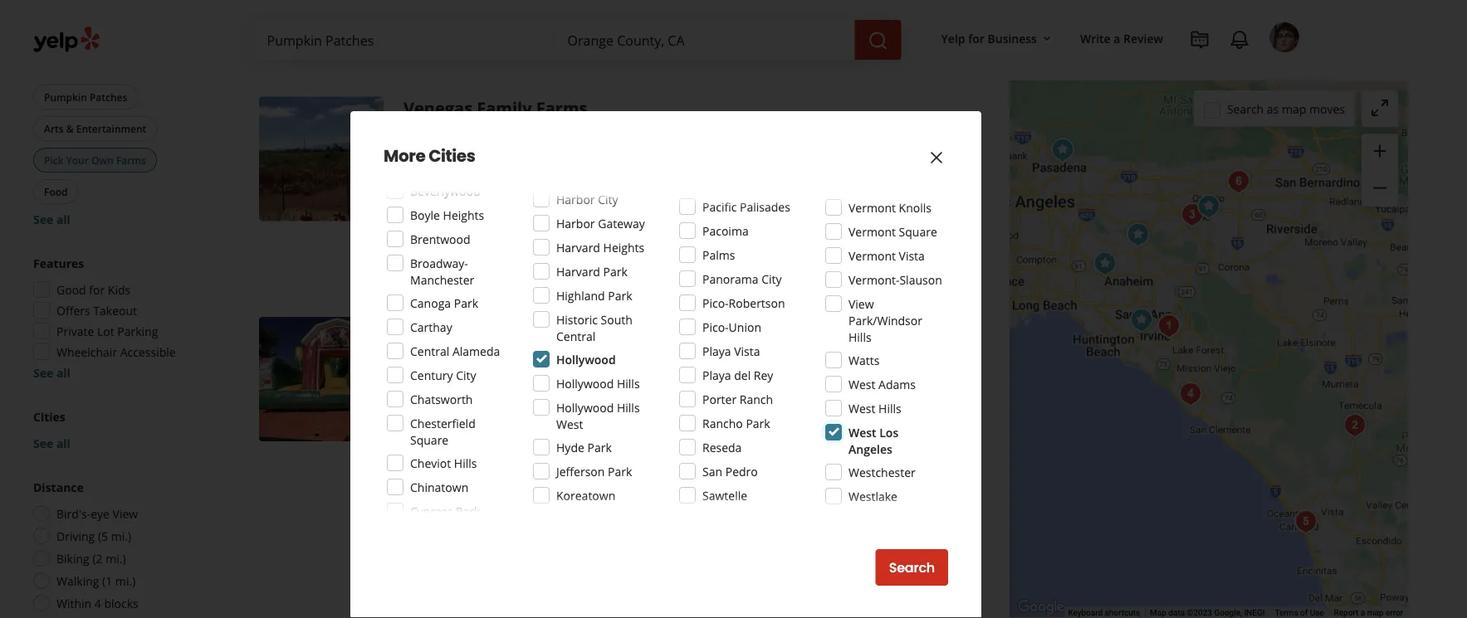 Task type: vqa. For each thing, say whether or not it's contained in the screenshot.
Vermont related to Vermont Vista
yes



Task type: describe. For each thing, give the bounding box(es) containing it.
3.4
[[500, 345, 516, 361]]

never
[[432, 0, 463, 5]]

pumpkin inside the see all group
[[44, 90, 87, 104]]

hills for cheviot hills
[[454, 456, 477, 471]]

petting zoos link
[[404, 370, 472, 387]]

owner)
[[599, 445, 637, 461]]

park for hyde park
[[588, 440, 612, 456]]

highland park
[[556, 288, 632, 304]]

priced!
[[780, 241, 818, 257]]

but
[[883, 225, 901, 241]]

own
[[91, 153, 114, 167]]

pumpkins down entry. on the top left of page
[[627, 241, 685, 257]]

$50.
[[721, 462, 744, 478]]

san
[[703, 464, 723, 480]]

hana field by tanaka farms image
[[1125, 304, 1159, 337]]

so inside "for $20 total. these were big enough to normally sell for about $50. the price was so low because he said they had more…""
[[824, 462, 837, 478]]

3.4 star rating image
[[404, 345, 493, 362]]

group containing features
[[28, 255, 206, 381]]

all for third "see all" button from the bottom of the page
[[56, 211, 71, 227]]

the inside was free entry. the kids had a great time. not too big but big enough for a few photo opps and the
[[677, 225, 697, 241]]

keyboard shortcuts
[[1068, 608, 1140, 618]]

for $20 total. these were big enough to normally sell for about $50. the price was so low because he said they had more…"
[[422, 445, 949, 494]]

square for chesterfield square
[[410, 432, 449, 448]]

group containing cities
[[33, 409, 206, 452]]

ranch
[[740, 392, 773, 407]]

pumpkin patches button for leftmost pumpkin patches "link"
[[404, 150, 497, 166]]

family
[[477, 97, 532, 120]]

playa for playa vista
[[703, 343, 731, 359]]

16 locally owned v2 image
[[404, 201, 417, 214]]

pick
[[833, 6, 854, 22]]

was inside was free entry. the kids had a great time. not too big but big enough for a few photo opps and the
[[593, 225, 614, 241]]

food
[[44, 185, 68, 198]]

0 vertical spatial he
[[538, 445, 551, 461]]

business
[[653, 199, 700, 215]]

because
[[862, 462, 907, 478]]

harbor for harbor city
[[556, 191, 595, 207]]

patches for the right pumpkin patches "link"
[[612, 372, 651, 385]]

venegas
[[404, 97, 473, 120]]

central inside historic south central
[[556, 328, 596, 344]]

pm for pumpkin
[[498, 396, 515, 412]]

distance
[[33, 480, 84, 495]]

vermont square
[[849, 224, 937, 240]]

0 horizontal spatial pumpkin patches link
[[404, 150, 497, 166]]

venegas family farms image
[[1193, 190, 1226, 223]]

harbor city
[[556, 191, 618, 207]]

reasonably
[[718, 241, 777, 257]]

owned for venegas
[[460, 199, 497, 215]]

error
[[1386, 608, 1404, 618]]

walking (1 mi.)
[[56, 573, 136, 589]]

16 years in business v2 image
[[581, 201, 595, 214]]

hills for west hills
[[879, 401, 902, 416]]

had inside was free entry. the kids had a great time. not too big but big enough for a few photo opps and the
[[724, 225, 745, 241]]

0 vertical spatial group
[[1362, 134, 1399, 207]]

2 horizontal spatial and
[[840, 0, 861, 5]]

years
[[608, 199, 637, 215]]

family-
[[598, 420, 637, 435]]

was up jefferson
[[554, 445, 575, 461]]

westchester
[[849, 465, 916, 480]]

large
[[816, 445, 843, 461]]

patch
[[557, 225, 590, 241]]

kenny's strawberry farm image
[[1339, 409, 1372, 443]]

2 horizontal spatial big
[[904, 225, 921, 241]]

pasadena pumpkin patch link
[[404, 317, 614, 340]]

hyde
[[556, 440, 585, 456]]

broadway- manchester
[[410, 255, 474, 288]]

$36.…"
[[422, 258, 458, 274]]

1 vertical spatial pasadena pumpkin patch image
[[259, 317, 384, 442]]

0 vertical spatial were
[[688, 241, 715, 257]]

the original manassero farms market image
[[1153, 310, 1186, 343]]

cypress park
[[410, 504, 480, 519]]

vermont for vermont knolls
[[849, 200, 896, 216]]

petting
[[407, 372, 443, 385]]

operated for family
[[511, 199, 561, 215]]

on
[[772, 0, 786, 5]]

write a review
[[1080, 30, 1164, 46]]

owner
[[449, 445, 484, 461]]

park for canoga park
[[454, 295, 478, 311]]

arts & entertainment button
[[33, 116, 157, 141]]

owned for pasadena
[[460, 420, 497, 435]]

driving (5 mi.)
[[56, 529, 131, 544]]

harbor for harbor gateway
[[556, 216, 595, 231]]

historic
[[556, 312, 598, 328]]

heights for boyle heights
[[443, 207, 484, 223]]

enough inside "for $20 total. these were big enough to normally sell for about $50. the price was so low because he said they had more…""
[[537, 462, 578, 478]]

10:00
[[465, 396, 495, 412]]

photo
[[517, 241, 549, 257]]

1 horizontal spatial pumpkin patches link
[[562, 370, 655, 387]]

a up 'reasonably' at the top of the page
[[748, 225, 755, 241]]

yelp for business
[[941, 30, 1037, 46]]

& for 16 locally owned v2 icon
[[500, 199, 508, 215]]

west for west adams
[[849, 377, 876, 392]]

pumpkin up beverlywood
[[407, 151, 452, 165]]

offers takeout
[[56, 303, 137, 318]]

existed
[[521, 0, 559, 5]]

extra
[[785, 445, 813, 461]]

west hills
[[849, 401, 902, 416]]

arts & entertainment
[[44, 122, 146, 135]]

15…"
[[879, 6, 905, 22]]

1 horizontal spatial more link
[[518, 479, 548, 494]]

los
[[880, 425, 899, 441]]

for inside the for $36.…"
[[891, 241, 907, 257]]

kids inside button
[[482, 372, 503, 385]]

your
[[66, 153, 89, 167]]

venegas family farms link
[[404, 97, 588, 120]]

0 horizontal spatial the
[[578, 445, 596, 461]]

view inside view park/windsor hills
[[849, 296, 874, 312]]

porter ranch
[[703, 392, 773, 407]]

we
[[781, 6, 797, 22]]

city for panorama city
[[762, 271, 782, 287]]

entertainment
[[76, 122, 146, 135]]

farms inside button
[[116, 153, 146, 167]]

for left $20
[[907, 445, 923, 461]]

offers
[[56, 303, 90, 318]]

review
[[1124, 30, 1164, 46]]

petting zoos
[[407, 372, 469, 385]]

1 vertical spatial pumpkin patches
[[407, 151, 493, 165]]

arts
[[44, 122, 64, 135]]

rancho
[[703, 416, 743, 431]]

yelp
[[941, 30, 966, 46]]

(131
[[520, 345, 543, 361]]

cities inside "dialog"
[[429, 145, 475, 168]]

and inside was free entry. the kids had a great time. not too big but big enough for a few photo opps and the
[[582, 241, 603, 257]]

a right 'report'
[[1361, 608, 1365, 618]]

notifications image
[[1230, 30, 1250, 50]]

takeout
[[93, 303, 137, 318]]

he inside "for $20 total. these were big enough to normally sell for about $50. the price was so low because he said they had more…""
[[910, 462, 923, 478]]

terms of use
[[1275, 608, 1324, 618]]

venegas family farms
[[404, 97, 588, 120]]

1 vertical spatial purchased
[[612, 6, 669, 22]]

few
[[494, 241, 514, 257]]

more for the more link to the right
[[518, 479, 548, 494]]

locally for venegas
[[420, 199, 457, 215]]

the inside "i never knew this existed until recently! my husband and i came on saturday and purchased tickets to enter at 1:30pm. we also purchased the souvenir cup so we could pick out 15…"
[[672, 6, 690, 22]]

1:30pm.
[[520, 6, 564, 22]]

inegi
[[1244, 608, 1265, 618]]

map region
[[853, 0, 1467, 619]]

cheviot hills
[[410, 456, 477, 471]]

the inside "for $20 total. these were big enough to normally sell for about $50. the price was so low because he said they had more…""
[[747, 462, 767, 478]]

souvenir
[[693, 6, 740, 22]]

pedro
[[726, 464, 758, 480]]

pasadena
[[404, 317, 484, 340]]

vista for vermont vista
[[899, 248, 925, 264]]

zoom in image
[[1370, 141, 1390, 161]]

boyle heights
[[410, 207, 484, 223]]

1 see all button from the top
[[33, 211, 71, 227]]

for inside was free entry. the kids had a great time. not too big but big enough for a few photo opps and the
[[466, 241, 482, 257]]

pumpkin up (131
[[488, 317, 562, 340]]

expand map image
[[1370, 98, 1390, 118]]

(5
[[98, 529, 108, 544]]

west for west los angeles
[[849, 425, 877, 441]]

for inside group
[[89, 282, 105, 298]]

2 vertical spatial pumpkin patches
[[565, 372, 651, 385]]

user actions element
[[928, 21, 1323, 123]]

see for third "see all" button from the bottom of the page
[[33, 211, 53, 227]]

del
[[734, 367, 751, 383]]

vermont vista
[[849, 248, 925, 264]]

boyle
[[410, 207, 440, 223]]

little rascals pumpkin patch image
[[1222, 165, 1256, 198]]

16 locally owned v2 image
[[404, 421, 417, 434]]

zoom out image
[[1370, 178, 1390, 198]]

pico- for robertson
[[703, 295, 729, 311]]

pumpkins down too
[[830, 241, 888, 257]]

0 horizontal spatial pumpkin patches button
[[33, 85, 138, 110]]

panorama city
[[703, 271, 782, 287]]

0 horizontal spatial central
[[410, 343, 450, 359]]

1 horizontal spatial purchased
[[864, 0, 921, 5]]

private
[[56, 323, 94, 339]]

pumpkin patches button for the right pumpkin patches "link"
[[562, 370, 655, 387]]

chatsworth
[[410, 392, 473, 407]]

husband
[[659, 0, 706, 5]]

pico- for union
[[703, 319, 729, 335]]

patch
[[567, 317, 614, 340]]

until for venegas family farms
[[438, 176, 462, 192]]

hills for hollywood hills west
[[617, 400, 640, 416]]

a left few
[[485, 241, 491, 257]]

century
[[410, 367, 453, 383]]

(i
[[487, 445, 493, 461]]

hollywood for hollywood hills
[[556, 376, 614, 392]]

mi.) for driving (5 mi.)
[[111, 529, 131, 544]]

pacoima
[[703, 223, 749, 239]]

as
[[1267, 101, 1279, 117]]

vermont for vermont square
[[849, 224, 896, 240]]

the inside was free entry. the kids had a great time. not too big but big enough for a few photo opps and the
[[606, 241, 624, 257]]



Task type: locate. For each thing, give the bounding box(es) containing it.
he
[[716, 445, 731, 461]]

2 locally owned & operated from the top
[[420, 420, 561, 435]]

view right eye
[[113, 506, 138, 522]]

big right too
[[863, 225, 880, 241]]

to inside "i never knew this existed until recently! my husband and i came on saturday and purchased tickets to enter at 1:30pm. we also purchased the souvenir cup so we could pick out 15…"
[[460, 6, 471, 22]]

city for century city
[[456, 367, 476, 383]]

0 vertical spatial pumpkin patches link
[[404, 150, 497, 166]]

city
[[598, 191, 618, 207], [762, 271, 782, 287], [456, 367, 476, 383]]

1 playa from the top
[[703, 343, 731, 359]]

0 horizontal spatial enough
[[422, 241, 463, 257]]

1 horizontal spatial so
[[824, 462, 837, 478]]

pico- down panorama
[[703, 295, 729, 311]]

vermont knolls
[[849, 200, 932, 216]]

enchanted country pumpkins & christmas trees image
[[1122, 218, 1155, 252]]

None search field
[[254, 20, 905, 60]]

this inside "i never knew this existed until recently! my husband and i came on saturday and purchased tickets to enter at 1:30pm. we also purchased the souvenir cup so we could pick out 15…"
[[498, 0, 518, 5]]

open for pasadena
[[404, 396, 435, 412]]

pumpkin down reviews)
[[565, 372, 610, 385]]

1 vertical spatial hollywood
[[556, 376, 614, 392]]

see all for third "see all" button from the top
[[33, 436, 71, 451]]

mi.) right (5
[[111, 529, 131, 544]]

central down historic
[[556, 328, 596, 344]]

map for moves
[[1282, 101, 1307, 117]]

report
[[1334, 608, 1359, 618]]

1 horizontal spatial pasadena pumpkin patch image
[[1046, 134, 1080, 167]]

until up we at the top of the page
[[562, 0, 587, 5]]

until up the 'chesterfield'
[[438, 396, 462, 412]]

0 vertical spatial open
[[404, 176, 435, 192]]

more…"
[[472, 479, 515, 494]]

hills up the family-
[[617, 400, 640, 416]]

0 vertical spatial see all
[[33, 211, 71, 227]]

more down believe
[[518, 479, 548, 494]]

(1
[[102, 573, 112, 589]]

1 all from the top
[[56, 211, 71, 227]]

vermont up vermont-
[[849, 248, 896, 264]]

this up at
[[498, 0, 518, 5]]

enough
[[422, 241, 463, 257], [537, 462, 578, 478]]

0 horizontal spatial pasadena pumpkin patch image
[[259, 317, 384, 442]]

2 harbor from the top
[[556, 216, 595, 231]]

until
[[562, 0, 587, 5], [438, 176, 462, 192], [438, 396, 462, 412]]

heights down "gateway"
[[603, 240, 645, 255]]

they
[[422, 479, 446, 494]]

harvard park
[[556, 264, 628, 279]]

& right arts
[[66, 122, 74, 135]]

park down the 16 family owned v2 "icon"
[[588, 440, 612, 456]]

1 vertical spatial this
[[479, 225, 499, 241]]

all for second "see all" button from the bottom
[[56, 365, 71, 381]]

keyboard
[[1068, 608, 1103, 618]]

park for harvard park
[[603, 264, 628, 279]]

16 chevron down v2 image
[[1041, 32, 1054, 45]]

0 vertical spatial vermont
[[849, 200, 896, 216]]

2 all from the top
[[56, 365, 71, 381]]

(2
[[93, 551, 103, 567]]

operated up reseda on the bottom of page
[[688, 420, 738, 435]]

lot
[[97, 323, 114, 339]]

west down watts
[[849, 377, 876, 392]]

broadway-
[[410, 255, 468, 271]]

and
[[709, 0, 730, 5], [840, 0, 861, 5], [582, 241, 603, 257]]

slauson
[[900, 272, 942, 288]]

2 vertical spatial all
[[56, 436, 71, 451]]

more for left the more link
[[461, 258, 492, 274]]

to inside "for $20 total. these were big enough to normally sell for about $50. the price was so low because he said they had more…""
[[581, 462, 593, 478]]

biking (2 mi.)
[[56, 551, 126, 567]]

harvard for harvard park
[[556, 264, 600, 279]]

3 see from the top
[[33, 436, 53, 451]]

city for harbor city
[[598, 191, 618, 207]]

west adams
[[849, 377, 916, 392]]

1 horizontal spatial had
[[724, 225, 745, 241]]

west up angeles
[[849, 425, 877, 441]]

see all button down wheelchair
[[33, 365, 71, 381]]

see for second "see all" button from the bottom
[[33, 365, 53, 381]]

2 horizontal spatial city
[[762, 271, 782, 287]]

all up distance
[[56, 436, 71, 451]]

1 vertical spatial square
[[410, 432, 449, 448]]

info icon image
[[705, 200, 719, 213], [705, 200, 719, 213], [743, 420, 756, 433], [743, 420, 756, 433]]

0 vertical spatial view
[[849, 296, 874, 312]]

search for search
[[889, 559, 935, 578]]

park down ranch
[[746, 416, 770, 431]]

0 vertical spatial pm
[[491, 176, 509, 192]]

for inside button
[[969, 30, 985, 46]]

biking
[[56, 551, 89, 567]]

hollywood inside hollywood hills west
[[556, 400, 614, 416]]

venegas family farms image
[[259, 97, 384, 221]]

cypress
[[410, 504, 453, 519]]

view inside 'option group'
[[113, 506, 138, 522]]

pumpkin patches up hollywood hills west
[[565, 372, 651, 385]]

3 see all from the top
[[33, 436, 71, 451]]

porter
[[703, 392, 737, 407]]

family-owned & operated
[[598, 420, 738, 435]]

group
[[1362, 134, 1399, 207], [28, 255, 206, 381], [33, 409, 206, 452]]

westlake
[[849, 489, 898, 505]]

close image
[[927, 148, 947, 168]]

west inside west los angeles
[[849, 425, 877, 441]]

century city
[[410, 367, 476, 383]]

1 horizontal spatial central
[[556, 328, 596, 344]]

hills inside hollywood hills west
[[617, 400, 640, 416]]

option group
[[28, 479, 206, 617]]

1 locally owned & operated from the top
[[420, 199, 561, 215]]

big
[[863, 225, 880, 241], [904, 225, 921, 241], [518, 462, 534, 478]]

open up 16 locally owned v2 image
[[404, 396, 435, 412]]

enter
[[474, 6, 503, 22]]

the down husband
[[672, 6, 690, 22]]

more down that
[[461, 258, 492, 274]]

2 see from the top
[[33, 365, 53, 381]]

0 vertical spatial city
[[598, 191, 618, 207]]

owned down 9:00
[[460, 199, 497, 215]]

hollywood for hollywood hills west
[[556, 400, 614, 416]]

panorama
[[703, 271, 759, 287]]

west inside hollywood hills west
[[556, 416, 583, 432]]

1 vertical spatial locally owned & operated
[[420, 420, 561, 435]]

pumpkin patches button up hollywood hills west
[[562, 370, 655, 387]]

0 horizontal spatial to
[[460, 6, 471, 22]]

were down kids
[[688, 241, 715, 257]]

heights for harvard heights
[[603, 240, 645, 255]]

& for the 16 family owned v2 "icon"
[[677, 420, 685, 435]]

enough down hyde
[[537, 462, 578, 478]]

1 16 speech v2 image from the top
[[404, 227, 417, 240]]

0 vertical spatial square
[[899, 224, 937, 240]]

1 hollywood from the top
[[556, 352, 616, 367]]

1 vertical spatial more link
[[518, 479, 548, 494]]

1 see from the top
[[33, 211, 53, 227]]

see all for third "see all" button from the bottom of the page
[[33, 211, 71, 227]]

& up amazing!
[[677, 420, 685, 435]]

search as map moves
[[1227, 101, 1345, 117]]

harvard up highland
[[556, 264, 600, 279]]

0 horizontal spatial view
[[113, 506, 138, 522]]

harbor down 16 years in business v2 icon
[[556, 216, 595, 231]]

bird's-
[[56, 506, 91, 522]]

see all up distance
[[33, 436, 71, 451]]

0 vertical spatial enough
[[422, 241, 463, 257]]

was up sell
[[640, 445, 661, 461]]

kids activities button
[[479, 370, 555, 387]]

pumpkin patches button
[[33, 85, 138, 110], [404, 150, 497, 166], [562, 370, 655, 387]]

hills for hollywood hills
[[617, 376, 640, 392]]

search inside button
[[889, 559, 935, 578]]

patches for leftmost pumpkin patches "link"
[[454, 151, 493, 165]]

1 vertical spatial had
[[449, 479, 469, 494]]

0 vertical spatial harbor
[[556, 191, 595, 207]]

hollywood up hollywood hills west
[[556, 376, 614, 392]]

knolls
[[899, 200, 932, 216]]

see
[[33, 211, 53, 227], [33, 365, 53, 381], [33, 436, 53, 451]]

pumpkin patches button up open until 9:00 pm
[[404, 150, 497, 166]]

hollywood up the 16 family owned v2 "icon"
[[556, 400, 614, 416]]

0 horizontal spatial more link
[[461, 258, 492, 274]]

2 harvard from the top
[[556, 264, 600, 279]]

view down vermont-
[[849, 296, 874, 312]]

open until 10:00 pm
[[404, 396, 515, 412]]

2 pico- from the top
[[703, 319, 729, 335]]

see all
[[33, 211, 71, 227], [33, 365, 71, 381], [33, 436, 71, 451]]

had
[[724, 225, 745, 241], [449, 479, 469, 494]]

pacific
[[703, 199, 737, 215]]

vista down union
[[734, 343, 760, 359]]

cities up distance
[[33, 409, 65, 425]]

2 hollywood from the top
[[556, 376, 614, 392]]

1 horizontal spatial search
[[1227, 101, 1264, 117]]

for up offers takeout
[[89, 282, 105, 298]]

patches inside the see all group
[[90, 90, 127, 104]]

1 horizontal spatial view
[[849, 296, 874, 312]]

projects image
[[1190, 30, 1210, 50]]

farms right family
[[536, 97, 588, 120]]

palms
[[703, 247, 735, 263]]

0 horizontal spatial heights
[[443, 207, 484, 223]]

1 vertical spatial enough
[[537, 462, 578, 478]]

0 vertical spatial more
[[461, 258, 492, 274]]

mi.) for biking (2 mi.)
[[106, 551, 126, 567]]

1 vertical spatial city
[[762, 271, 782, 287]]

& up "love that this pumpkin patch
[[500, 199, 508, 215]]

1 vertical spatial until
[[438, 176, 462, 192]]

harbor gateway
[[556, 216, 645, 231]]

0 vertical spatial cities
[[429, 145, 475, 168]]

map right as
[[1282, 101, 1307, 117]]

report a map error
[[1334, 608, 1404, 618]]

1 horizontal spatial patches
[[454, 151, 493, 165]]

harvard for harvard heights
[[556, 240, 600, 255]]

park/windsor
[[849, 313, 923, 328]]

kids inside group
[[108, 282, 131, 298]]

was inside "for $20 total. these were big enough to normally sell for about $50. the price was so low because he said they had more…""
[[800, 462, 821, 478]]

union
[[729, 319, 762, 335]]

pm right 9:00
[[491, 176, 509, 192]]

see all group
[[30, 58, 206, 228]]

buena park pumpkin patch image
[[1089, 247, 1122, 281]]

1 horizontal spatial enough
[[537, 462, 578, 478]]

0 horizontal spatial farms
[[116, 153, 146, 167]]

west up hyde
[[556, 416, 583, 432]]

0 vertical spatial harvard
[[556, 240, 600, 255]]

0 vertical spatial search
[[1227, 101, 1264, 117]]

2 horizontal spatial patches
[[612, 372, 651, 385]]

good for kids
[[56, 282, 131, 298]]

vista up slauson
[[899, 248, 925, 264]]

west for west hills
[[849, 401, 876, 416]]

1 vertical spatial mi.)
[[106, 551, 126, 567]]

had down these
[[449, 479, 469, 494]]

2 vertical spatial patches
[[612, 372, 651, 385]]

city down alameda
[[456, 367, 476, 383]]

accessible
[[120, 344, 176, 360]]

$20
[[926, 445, 946, 461]]

these
[[453, 462, 485, 478]]

big inside "for $20 total. these were big enough to normally sell for about $50. the price was so low because he said they had more…""
[[518, 462, 534, 478]]

1 pico- from the top
[[703, 295, 729, 311]]

hills inside view park/windsor hills
[[849, 329, 872, 345]]

us
[[760, 445, 772, 461]]

16 family owned v2 image
[[581, 421, 595, 434]]

1 horizontal spatial were
[[688, 241, 715, 257]]

park for jefferson park
[[608, 464, 632, 480]]

i
[[733, 0, 736, 5]]

open up 16 locally owned v2 icon
[[404, 176, 435, 192]]

locally
[[420, 199, 457, 215], [420, 420, 457, 435]]

total.
[[422, 462, 450, 478]]

2 horizontal spatial pumpkin patches
[[565, 372, 651, 385]]

square down the 'chesterfield'
[[410, 432, 449, 448]]

angeles
[[849, 441, 893, 457]]

vista for playa vista
[[734, 343, 760, 359]]

patches
[[90, 90, 127, 104], [454, 151, 493, 165], [612, 372, 651, 385]]

hills left (i
[[454, 456, 477, 471]]

2 16 speech v2 image from the top
[[404, 447, 417, 461]]

1 vertical spatial patches
[[454, 151, 493, 165]]

so
[[766, 6, 778, 22], [824, 462, 837, 478]]

0 vertical spatial the
[[677, 225, 697, 241]]

2 vermont from the top
[[849, 224, 896, 240]]

patches up hollywood hills west
[[612, 372, 651, 385]]

3 hollywood from the top
[[556, 400, 614, 416]]

pumpkins up 'because'
[[846, 445, 904, 461]]

1 horizontal spatial more
[[518, 479, 548, 494]]

option group containing distance
[[28, 479, 206, 617]]

1 harbor from the top
[[556, 191, 595, 207]]

he left said
[[910, 462, 923, 478]]

16 speech v2 image for venegas family farms
[[404, 227, 417, 240]]

0 vertical spatial the
[[672, 6, 690, 22]]

pay
[[135, 14, 155, 29]]

0 vertical spatial map
[[1282, 101, 1307, 117]]

south coast farms farmstand image
[[1174, 378, 1208, 411]]

patches up entertainment
[[90, 90, 127, 104]]

0 vertical spatial farms
[[536, 97, 588, 120]]

1 horizontal spatial and
[[709, 0, 730, 5]]

2 horizontal spatial pumpkin patches button
[[562, 370, 655, 387]]

1 vertical spatial kids
[[482, 372, 503, 385]]

2
[[775, 445, 782, 461]]

1 open from the top
[[404, 176, 435, 192]]

1 horizontal spatial pumpkin patches button
[[404, 150, 497, 166]]

cities inside group
[[33, 409, 65, 425]]

kids up 10:00
[[482, 372, 503, 385]]

0 vertical spatial pasadena pumpkin patch image
[[1046, 134, 1080, 167]]

to
[[460, 6, 471, 22], [581, 462, 593, 478]]

1 horizontal spatial big
[[863, 225, 880, 241]]

until for pasadena pumpkin patch
[[438, 396, 462, 412]]

& for 16 locally owned v2 image
[[500, 420, 508, 435]]

16 speech v2 image for pasadena pumpkin patch
[[404, 447, 417, 461]]

pasadena pumpkin patch image
[[1046, 134, 1080, 167], [259, 317, 384, 442]]

enough inside was free entry. the kids had a great time. not too big but big enough for a few photo opps and the
[[422, 241, 463, 257]]

open for venegas
[[404, 176, 435, 192]]

0 horizontal spatial map
[[1282, 101, 1307, 117]]

owned up "the owner (i believe he was the owner) was amazing! he sold us 2 extra large pumpkins
[[637, 420, 674, 435]]

locally owned & operated down 9:00
[[420, 199, 561, 215]]

square for vermont square
[[899, 224, 937, 240]]

had inside "for $20 total. these were big enough to normally sell for about $50. the price was so low because he said they had more…""
[[449, 479, 469, 494]]

mi.) for walking (1 mi.)
[[115, 573, 136, 589]]

the left kids
[[677, 225, 697, 241]]

©2023
[[1187, 608, 1212, 618]]

(131 reviews)
[[520, 345, 591, 361]]

0 vertical spatial pumpkin patches button
[[33, 85, 138, 110]]

0 vertical spatial locally owned & operated
[[420, 199, 561, 215]]

search down westlake
[[889, 559, 935, 578]]

0 horizontal spatial more
[[461, 258, 492, 274]]

2 see all from the top
[[33, 365, 71, 381]]

so down on on the top of the page
[[766, 6, 778, 22]]

for right sell
[[668, 462, 683, 478]]

pumpkin patches up open until 9:00 pm
[[407, 151, 493, 165]]

1 horizontal spatial the
[[747, 462, 767, 478]]

all down wheelchair
[[56, 365, 71, 381]]

hills up hollywood hills west
[[617, 376, 640, 392]]

3 all from the top
[[56, 436, 71, 451]]

0 horizontal spatial square
[[410, 432, 449, 448]]

sold
[[734, 445, 757, 461]]

0 horizontal spatial had
[[449, 479, 469, 494]]

1 locally from the top
[[420, 199, 457, 215]]

1 vertical spatial pumpkin patches link
[[562, 370, 655, 387]]

frosty's forest pumpkin patch image
[[1176, 198, 1209, 232]]

0 vertical spatial pico-
[[703, 295, 729, 311]]

patches up 9:00
[[454, 151, 493, 165]]

park for highland park
[[608, 288, 632, 304]]

7
[[598, 199, 605, 215]]

&
[[66, 122, 74, 135], [500, 199, 508, 215], [500, 420, 508, 435], [677, 420, 685, 435]]

2 locally from the top
[[420, 420, 457, 435]]

all for third "see all" button from the top
[[56, 436, 71, 451]]

pumpkin patches inside the see all group
[[44, 90, 127, 104]]

more link down believe
[[518, 479, 548, 494]]

square down the knolls
[[899, 224, 937, 240]]

1 vertical spatial search
[[889, 559, 935, 578]]

1 vertical spatial the
[[747, 462, 767, 478]]

3 vermont from the top
[[849, 248, 896, 264]]

this
[[498, 0, 518, 5], [479, 225, 499, 241]]

believe
[[496, 445, 535, 461]]

pico- up the playa vista
[[703, 319, 729, 335]]

1 vertical spatial he
[[910, 462, 923, 478]]

to down knew
[[460, 6, 471, 22]]

were
[[688, 241, 715, 257], [488, 462, 515, 478]]

0 vertical spatial until
[[562, 0, 587, 5]]

purchased down my
[[612, 6, 669, 22]]

purchased up 15…" at the top
[[864, 0, 921, 5]]

playa up porter
[[703, 367, 731, 383]]

recently!
[[590, 0, 636, 5]]

see all button down the food button
[[33, 211, 71, 227]]

carlsbad strawberry company image
[[1290, 506, 1323, 539]]

0 horizontal spatial the
[[677, 225, 697, 241]]

knew
[[466, 0, 495, 5]]

operated for pumpkin
[[511, 420, 561, 435]]

pm for family
[[491, 176, 509, 192]]

more cities dialog
[[0, 0, 1467, 619]]

0 vertical spatial kids
[[108, 282, 131, 298]]

see all for second "see all" button from the bottom
[[33, 365, 71, 381]]

16 speech v2 image
[[404, 227, 417, 240], [404, 447, 417, 461]]

food button
[[33, 179, 79, 204]]

so inside "i never knew this existed until recently! my husband and i came on saturday and purchased tickets to enter at 1:30pm. we also purchased the souvenir cup so we could pick out 15…"
[[766, 6, 778, 22]]

16 speech v2 image down boyle
[[404, 227, 417, 240]]

1 see all from the top
[[33, 211, 71, 227]]

locally owned & operated for family
[[420, 199, 561, 215]]

for down that
[[466, 241, 482, 257]]

1 vertical spatial were
[[488, 462, 515, 478]]

locally owned & operated for pumpkin
[[420, 420, 561, 435]]

wheelchair accessible
[[56, 344, 176, 360]]

1 harvard from the top
[[556, 240, 600, 255]]

playa for playa del rey
[[703, 367, 731, 383]]

features
[[33, 255, 84, 271]]

1 horizontal spatial to
[[581, 462, 593, 478]]

playa down pico-union
[[703, 343, 731, 359]]

city right 16 years in business v2 icon
[[598, 191, 618, 207]]

the down free
[[606, 241, 624, 257]]

map for error
[[1368, 608, 1384, 618]]

2 open from the top
[[404, 396, 435, 412]]

see for third "see all" button from the top
[[33, 436, 53, 451]]

1 vertical spatial map
[[1368, 608, 1384, 618]]

0 horizontal spatial he
[[538, 445, 551, 461]]

until inside "i never knew this existed until recently! my husband and i came on saturday and purchased tickets to enter at 1:30pm. we also purchased the souvenir cup so we could pick out 15…"
[[562, 0, 587, 5]]

see all down the food button
[[33, 211, 71, 227]]

park down "harvard heights"
[[603, 264, 628, 279]]

1 horizontal spatial he
[[910, 462, 923, 478]]

1 vermont from the top
[[849, 200, 896, 216]]

a right write on the top right
[[1114, 30, 1121, 46]]

park for cypress park
[[456, 504, 480, 519]]

pick
[[44, 153, 64, 167]]

2 vertical spatial see
[[33, 436, 53, 451]]

1 vertical spatial farms
[[116, 153, 146, 167]]

see all down wheelchair
[[33, 365, 71, 381]]

search image
[[868, 31, 888, 51]]

vermont for vermont vista
[[849, 248, 896, 264]]

pumpkin patches up the arts & entertainment
[[44, 90, 127, 104]]

hills
[[849, 329, 872, 345], [617, 376, 640, 392], [617, 400, 640, 416], [879, 401, 902, 416], [454, 456, 477, 471]]

2 see all button from the top
[[33, 365, 71, 381]]

2 vertical spatial the
[[578, 445, 596, 461]]

search for search as map moves
[[1227, 101, 1264, 117]]

city up robertson
[[762, 271, 782, 287]]

hollywood
[[556, 352, 616, 367], [556, 376, 614, 392], [556, 400, 614, 416]]

9:00
[[465, 176, 488, 192]]

hollywood hills
[[556, 376, 640, 392]]

park for rancho park
[[746, 416, 770, 431]]

rey
[[754, 367, 774, 383]]

vermont up vermont square
[[849, 200, 896, 216]]

2 vertical spatial until
[[438, 396, 462, 412]]

1 vertical spatial see all
[[33, 365, 71, 381]]

"love
[[422, 225, 451, 241]]

1 vertical spatial harbor
[[556, 216, 595, 231]]

3 see all button from the top
[[33, 436, 71, 451]]

kids activities
[[482, 372, 552, 385]]

reseda
[[703, 440, 742, 456]]

pumpkin patches link up open until 9:00 pm
[[404, 150, 497, 166]]

google image
[[1014, 597, 1069, 619]]

search
[[1227, 101, 1264, 117], [889, 559, 935, 578]]

1 vertical spatial harvard
[[556, 264, 600, 279]]

6
[[821, 241, 827, 257]]

owned down 10:00
[[460, 420, 497, 435]]

of
[[1301, 608, 1308, 618]]

0 horizontal spatial city
[[456, 367, 476, 383]]

0 vertical spatial purchased
[[864, 0, 921, 5]]

to down hyde park
[[581, 462, 593, 478]]

this up few
[[479, 225, 499, 241]]

locally down beverlywood
[[420, 199, 457, 215]]

see all button up distance
[[33, 436, 71, 451]]

"love that this pumpkin patch
[[422, 225, 590, 241]]

locally for pasadena
[[420, 420, 457, 435]]

0 horizontal spatial were
[[488, 462, 515, 478]]

pumpkin up arts
[[44, 90, 87, 104]]

1 vertical spatial pumpkin patches button
[[404, 150, 497, 166]]

brentwood
[[410, 231, 471, 247]]

robertson
[[729, 295, 785, 311]]

wheelchair
[[56, 344, 117, 360]]

2 vertical spatial hollywood
[[556, 400, 614, 416]]

1 vertical spatial open
[[404, 396, 435, 412]]

pasadena pumpkin patch
[[404, 317, 614, 340]]

0 vertical spatial heights
[[443, 207, 484, 223]]

was
[[593, 225, 614, 241], [554, 445, 575, 461], [640, 445, 661, 461], [800, 462, 821, 478]]

0 vertical spatial mi.)
[[111, 529, 131, 544]]

& inside button
[[66, 122, 74, 135]]

square inside chesterfield square
[[410, 432, 449, 448]]

that
[[454, 225, 476, 241]]

was down extra
[[800, 462, 821, 478]]

2 playa from the top
[[703, 367, 731, 383]]

0 horizontal spatial search
[[889, 559, 935, 578]]

eye
[[91, 506, 110, 522]]

were inside "for $20 total. these were big enough to normally sell for about $50. the price was so low because he said they had more…""
[[488, 462, 515, 478]]

accepts apple pay
[[56, 14, 155, 29]]



